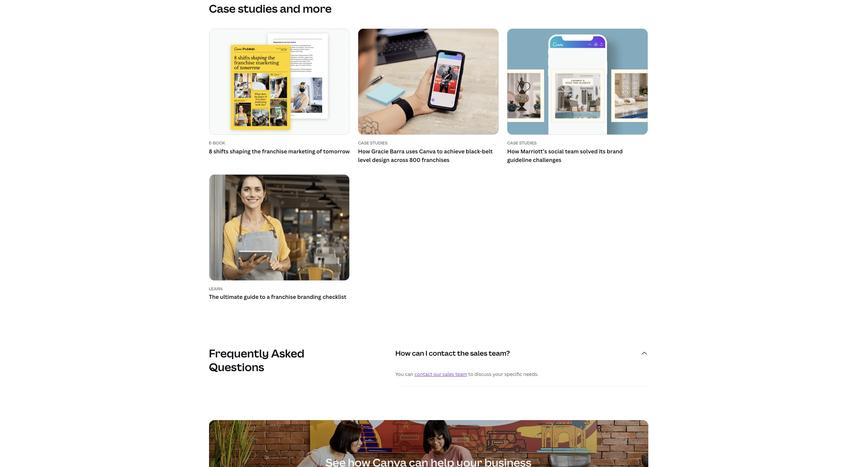 Task type: vqa. For each thing, say whether or not it's contained in the screenshot.
Elements
no



Task type: describe. For each thing, give the bounding box(es) containing it.
shaping
[[230, 147, 251, 155]]

to inside "case studies how gracie barra uses canva to achieve black-belt level design across 800 franchises"
[[437, 147, 443, 155]]

1 vertical spatial contact
[[415, 371, 433, 377]]

canva
[[419, 147, 436, 155]]

more
[[303, 1, 332, 16]]

the inside e-book 8 shifts shaping the franchise marketing of tomorrow
[[252, 147, 261, 155]]

shifts
[[214, 147, 229, 155]]

e-
[[209, 140, 213, 146]]

e-book 8 shifts shaping the franchise marketing of tomorrow
[[209, 140, 350, 155]]

case for case studies and more
[[209, 1, 236, 16]]

brand
[[607, 147, 623, 155]]

imageonly image for solved
[[508, 29, 648, 135]]

0 horizontal spatial sales
[[443, 371, 455, 377]]

team for social
[[566, 147, 579, 155]]

marriott's
[[521, 147, 547, 155]]

can for you
[[405, 371, 414, 377]]

case for case studies how marriott's social team solved its brand guideline challenges
[[508, 140, 519, 146]]

frequently asked questions
[[209, 346, 305, 374]]

our
[[434, 371, 442, 377]]

how for how marriott's social team solved its brand guideline challenges
[[508, 147, 520, 155]]

can for how
[[412, 349, 424, 358]]

case studies how gracie barra uses canva to achieve black-belt level design across 800 franchises
[[358, 140, 493, 164]]

guide
[[244, 293, 259, 301]]

of
[[317, 147, 322, 155]]

2 vertical spatial to
[[469, 371, 474, 377]]

level
[[358, 156, 371, 164]]

studies for more
[[238, 1, 278, 16]]

imageonly image for franchise
[[209, 29, 350, 135]]

how can i contact the sales team?
[[396, 349, 510, 358]]

i
[[426, 349, 428, 358]]

across
[[391, 156, 409, 164]]

to inside learn the ultimate guide to a franchise branding checklist
[[260, 293, 266, 301]]

contact inside "dropdown button"
[[429, 349, 456, 358]]

team for sales
[[456, 371, 468, 377]]

how can i contact the sales team? button
[[396, 341, 649, 366]]

your
[[493, 371, 504, 377]]

franchise for marketing
[[262, 147, 287, 155]]

studies for gracie
[[370, 140, 388, 146]]

challenges
[[533, 156, 562, 164]]

its
[[599, 147, 606, 155]]

achieve
[[444, 147, 465, 155]]

8
[[209, 147, 212, 155]]



Task type: locate. For each thing, give the bounding box(es) containing it.
frequently
[[209, 346, 269, 361]]

can
[[412, 349, 424, 358], [405, 371, 414, 377]]

checklist
[[323, 293, 347, 301]]

case inside "case studies how gracie barra uses canva to achieve black-belt level design across 800 franchises"
[[358, 140, 369, 146]]

learn
[[209, 286, 223, 292]]

specific
[[505, 371, 523, 377]]

1 horizontal spatial to
[[437, 147, 443, 155]]

1 horizontal spatial sales
[[471, 349, 488, 358]]

studies inside "case studies how gracie barra uses canva to achieve black-belt level design across 800 franchises"
[[370, 140, 388, 146]]

2 horizontal spatial studies
[[520, 140, 537, 146]]

1 vertical spatial to
[[260, 293, 266, 301]]

solved
[[580, 147, 598, 155]]

team
[[566, 147, 579, 155], [456, 371, 468, 377]]

team left discuss at right bottom
[[456, 371, 468, 377]]

tomorrow
[[324, 147, 350, 155]]

the right the shaping
[[252, 147, 261, 155]]

1 imageonly image from the left
[[209, 29, 350, 135]]

case studies and more
[[209, 1, 332, 16]]

how inside "case studies how gracie barra uses canva to achieve black-belt level design across 800 franchises"
[[358, 147, 370, 155]]

studies up the gracie
[[370, 140, 388, 146]]

case
[[209, 1, 236, 16], [358, 140, 369, 146], [508, 140, 519, 146]]

asked
[[271, 346, 305, 361]]

1 vertical spatial franchise
[[271, 293, 296, 301]]

0 horizontal spatial imageonly image
[[209, 29, 350, 135]]

the
[[252, 147, 261, 155], [458, 349, 469, 358]]

0 horizontal spatial to
[[260, 293, 266, 301]]

studies up marriott's
[[520, 140, 537, 146]]

0 horizontal spatial the
[[252, 147, 261, 155]]

0 vertical spatial the
[[252, 147, 261, 155]]

to left discuss at right bottom
[[469, 371, 474, 377]]

how inside case studies how marriott's social team solved its brand guideline challenges
[[508, 147, 520, 155]]

how inside how can i contact the sales team? "dropdown button"
[[396, 349, 411, 358]]

studies inside case studies how marriott's social team solved its brand guideline challenges
[[520, 140, 537, 146]]

you
[[396, 371, 404, 377]]

how up guideline
[[508, 147, 520, 155]]

franchises
[[422, 156, 450, 164]]

imageonly image for canva
[[359, 29, 499, 135]]

0 horizontal spatial team
[[456, 371, 468, 377]]

1 vertical spatial sales
[[443, 371, 455, 377]]

learn the ultimate guide to a franchise branding checklist
[[209, 286, 347, 301]]

0 vertical spatial contact
[[429, 349, 456, 358]]

franchise left marketing
[[262, 147, 287, 155]]

book
[[213, 140, 225, 146]]

the inside how can i contact the sales team? "dropdown button"
[[458, 349, 469, 358]]

0 vertical spatial franchise
[[262, 147, 287, 155]]

a
[[267, 293, 270, 301]]

2 horizontal spatial imageonly image
[[508, 29, 648, 135]]

how up level
[[358, 147, 370, 155]]

1 horizontal spatial case
[[358, 140, 369, 146]]

contact our sales team link
[[415, 371, 468, 377]]

belt
[[482, 147, 493, 155]]

sales right our
[[443, 371, 455, 377]]

0 horizontal spatial studies
[[238, 1, 278, 16]]

case inside case studies how marriott's social team solved its brand guideline challenges
[[508, 140, 519, 146]]

2 horizontal spatial case
[[508, 140, 519, 146]]

sales inside "dropdown button"
[[471, 349, 488, 358]]

0 vertical spatial can
[[412, 349, 424, 358]]

guideline
[[508, 156, 532, 164]]

franchise inside e-book 8 shifts shaping the franchise marketing of tomorrow
[[262, 147, 287, 155]]

the
[[209, 293, 219, 301]]

contact
[[429, 349, 456, 358], [415, 371, 433, 377]]

team inside case studies how marriott's social team solved its brand guideline challenges
[[566, 147, 579, 155]]

case for case studies how gracie barra uses canva to achieve black-belt level design across 800 franchises
[[358, 140, 369, 146]]

how for how gracie barra uses canva to achieve black-belt level design across 800 franchises
[[358, 147, 370, 155]]

2 imageonly image from the left
[[359, 29, 499, 135]]

1 horizontal spatial how
[[396, 349, 411, 358]]

social
[[549, 147, 564, 155]]

0 vertical spatial team
[[566, 147, 579, 155]]

contact right the i
[[429, 349, 456, 358]]

1 horizontal spatial team
[[566, 147, 579, 155]]

franchise inside learn the ultimate guide to a franchise branding checklist
[[271, 293, 296, 301]]

design
[[372, 156, 390, 164]]

branding
[[298, 293, 321, 301]]

black-
[[466, 147, 482, 155]]

to
[[437, 147, 443, 155], [260, 293, 266, 301], [469, 371, 474, 377]]

imageonly image
[[209, 29, 350, 135], [359, 29, 499, 135], [508, 29, 648, 135]]

franchise right the a
[[271, 293, 296, 301]]

team right social on the top right
[[566, 147, 579, 155]]

0 vertical spatial to
[[437, 147, 443, 155]]

0 vertical spatial sales
[[471, 349, 488, 358]]

can right you
[[405, 371, 414, 377]]

sales
[[471, 349, 488, 358], [443, 371, 455, 377]]

the up you can contact our sales team to discuss your specific needs.
[[458, 349, 469, 358]]

800
[[410, 156, 421, 164]]

1 horizontal spatial studies
[[370, 140, 388, 146]]

to left the a
[[260, 293, 266, 301]]

franchise
[[262, 147, 287, 155], [271, 293, 296, 301]]

1 horizontal spatial imageonly image
[[359, 29, 499, 135]]

case studies how marriott's social team solved its brand guideline challenges
[[508, 140, 623, 164]]

how
[[358, 147, 370, 155], [508, 147, 520, 155], [396, 349, 411, 358]]

how up you
[[396, 349, 411, 358]]

ultimate
[[220, 293, 243, 301]]

0 horizontal spatial case
[[209, 1, 236, 16]]

1 horizontal spatial the
[[458, 349, 469, 358]]

discuss
[[475, 371, 492, 377]]

barra
[[390, 147, 405, 155]]

can inside "dropdown button"
[[412, 349, 424, 358]]

franchise for branding
[[271, 293, 296, 301]]

1 vertical spatial team
[[456, 371, 468, 377]]

uses
[[406, 147, 418, 155]]

studies
[[238, 1, 278, 16], [370, 140, 388, 146], [520, 140, 537, 146]]

studies left and at the left of the page
[[238, 1, 278, 16]]

gracie
[[372, 147, 389, 155]]

contact left our
[[415, 371, 433, 377]]

1 vertical spatial can
[[405, 371, 414, 377]]

you can contact our sales team to discuss your specific needs.
[[396, 371, 539, 377]]

2 horizontal spatial how
[[508, 147, 520, 155]]

needs.
[[524, 371, 539, 377]]

marketing
[[288, 147, 315, 155]]

1 vertical spatial the
[[458, 349, 469, 358]]

can left the i
[[412, 349, 424, 358]]

0 horizontal spatial how
[[358, 147, 370, 155]]

studies for marriott's
[[520, 140, 537, 146]]

team?
[[489, 349, 510, 358]]

2 horizontal spatial to
[[469, 371, 474, 377]]

sales left "team?"
[[471, 349, 488, 358]]

to up franchises
[[437, 147, 443, 155]]

3 imageonly image from the left
[[508, 29, 648, 135]]

and
[[280, 1, 301, 16]]

questions
[[209, 360, 264, 374]]



